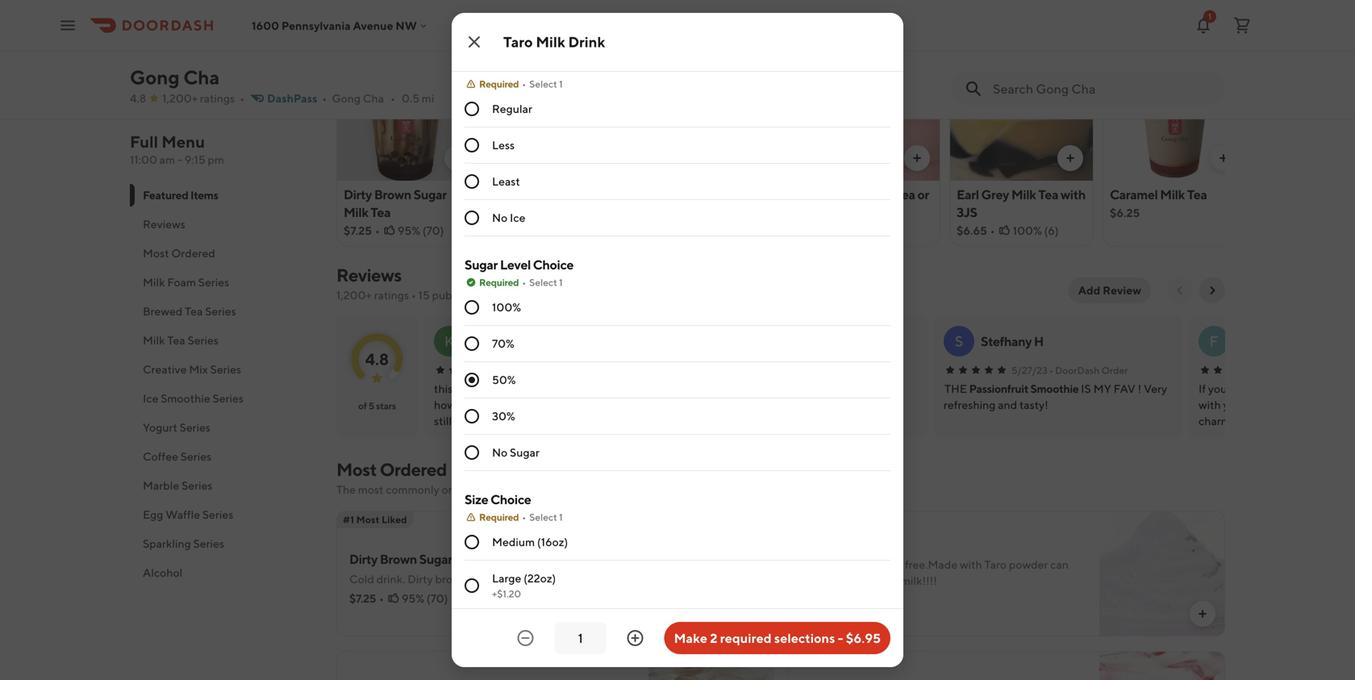 Task type: vqa. For each thing, say whether or not it's contained in the screenshot.
bottommost Required
yes



Task type: locate. For each thing, give the bounding box(es) containing it.
tea inside button
[[167, 334, 185, 347]]

1 horizontal spatial -
[[838, 630, 843, 646]]

ice
[[465, 58, 482, 74], [510, 211, 526, 224], [143, 392, 158, 405]]

1 horizontal spatial drink.
[[827, 558, 856, 571]]

1 horizontal spatial gong
[[332, 92, 361, 105]]

• select 1 up (16oz)
[[522, 511, 563, 523]]

0 vertical spatial no
[[492, 211, 508, 224]]

2 horizontal spatial ice
[[510, 211, 526, 224]]

ice up yogurt
[[143, 392, 158, 405]]

taro up ice level choice
[[503, 33, 533, 50]]

full menu 11:00 am - 9:15 pm
[[130, 132, 224, 166]]

30%
[[492, 409, 515, 423]]

1 vertical spatial #1 most liked
[[343, 514, 407, 525]]

sugar up brown
[[419, 551, 452, 567]]

items
[[485, 483, 513, 496]]

2 horizontal spatial add item to cart image
[[1196, 607, 1209, 620]]

1 vertical spatial taro milk drink image
[[1100, 511, 1225, 636]]

1 for ice level choice
[[559, 78, 563, 90]]

1 horizontal spatial items
[[422, 14, 472, 37]]

#1 most liked down most on the left
[[343, 514, 407, 525]]

strawberry
[[803, 187, 866, 202]]

(70) down brown
[[427, 592, 448, 605]]

reviews 1,200+ ratings • 15 public reviews
[[336, 265, 505, 302]]

1 horizontal spatial dirty brown sugar milk tea image
[[649, 511, 774, 636]]

0 vertical spatial #1
[[343, 48, 354, 60]]

1 vertical spatial milk tea image
[[649, 651, 774, 680]]

1 vertical spatial drink.
[[377, 572, 405, 586]]

94% (18)
[[860, 224, 903, 237]]

1,200+ inside reviews 1,200+ ratings • 15 public reviews
[[336, 288, 372, 302]]

3 required from the top
[[479, 511, 519, 523]]

1 vertical spatial liked
[[382, 514, 407, 525]]

1600
[[252, 19, 279, 32]]

series down milk foam series button
[[205, 305, 236, 318]]

0 horizontal spatial featured
[[143, 188, 188, 202]]

select inside ice level choice group
[[529, 78, 557, 90]]

4.8 up the of 5 stars
[[365, 350, 389, 369]]

1 vertical spatial ratings
[[374, 288, 409, 302]]

choice for sugar level choice
[[533, 257, 574, 272]]

$6.95 down to
[[846, 630, 881, 646]]

stefhany
[[981, 334, 1032, 349]]

most up foam on the left of the page
[[143, 246, 169, 260]]

brown left least option
[[374, 187, 411, 202]]

next image
[[1206, 284, 1219, 297]]

0 horizontal spatial 4.8
[[130, 92, 146, 105]]

gong right dashpass •
[[332, 92, 361, 105]]

pm
[[208, 153, 224, 166]]

0 vertical spatial cold
[[800, 558, 825, 571]]

most up the
[[336, 459, 377, 480]]

- right selections
[[838, 630, 843, 646]]

coffee series button
[[130, 442, 317, 471]]

Less radio
[[465, 138, 479, 152]]

- inside button
[[838, 630, 843, 646]]

sugar inside dirty brown sugar milk tea cold drink. dirty brown sugar.
[[419, 551, 452, 567]]

Item Search search field
[[993, 80, 1212, 98]]

0 vertical spatial 1,200+
[[162, 92, 198, 105]]

1 vertical spatial cold
[[349, 572, 374, 586]]

1 vertical spatial 100%
[[492, 300, 521, 314]]

no inside sugar level choice group
[[492, 446, 508, 459]]

1 vertical spatial brown
[[380, 551, 417, 567]]

$7.25 down dirty brown sugar milk tea cold drink. dirty brown sugar.
[[349, 592, 376, 605]]

ordered up milk foam series
[[171, 246, 215, 260]]

9:15
[[184, 153, 205, 166]]

series down most ordered button
[[198, 275, 229, 289]]

Medium (16oz) radio
[[465, 535, 479, 549]]

selections
[[774, 630, 835, 646]]

ice down close taro milk drink icon
[[465, 58, 482, 74]]

2 required from the top
[[479, 277, 519, 288]]

No Sugar radio
[[465, 445, 479, 460]]

add item to cart image for cold drink. caffeine free.made with taro powder can not switch to othed milk!!!!
[[1196, 607, 1209, 620]]

select inside sugar level choice group
[[529, 277, 557, 288]]

• select 1 down sugar level choice
[[522, 277, 563, 288]]

0 horizontal spatial reviews
[[143, 217, 185, 231]]

ordered for most ordered
[[171, 246, 215, 260]]

2 vertical spatial required
[[479, 511, 519, 523]]

required inside ice level choice group
[[479, 78, 519, 90]]

1 inside ice level choice group
[[559, 78, 563, 90]]

0 vertical spatial dirty brown sugar milk tea image
[[337, 45, 480, 181]]

most inside most ordered button
[[143, 246, 169, 260]]

1 horizontal spatial ice
[[465, 58, 482, 74]]

smoothie down the creative mix series
[[161, 392, 210, 405]]

add item to cart image
[[451, 152, 464, 165], [604, 152, 617, 165], [757, 152, 770, 165], [911, 152, 924, 165], [1217, 152, 1230, 165]]

drink. up switch
[[827, 558, 856, 571]]

items inside heading
[[422, 14, 472, 37]]

1 vertical spatial required
[[479, 277, 519, 288]]

switch
[[820, 574, 853, 587]]

select down ice level choice
[[529, 78, 557, 90]]

0 vertical spatial ice
[[465, 58, 482, 74]]

100% (6)
[[1013, 224, 1059, 237]]

3 add item to cart image from the left
[[757, 152, 770, 165]]

drink inside taro milk drink $6.95
[[551, 187, 582, 202]]

0 horizontal spatial add item to cart image
[[745, 607, 758, 620]]

sugar left least option
[[414, 187, 447, 202]]

gong for gong cha • 0.5 mi
[[332, 92, 361, 105]]

most ordered
[[143, 246, 215, 260]]

none radio inside size choice group
[[465, 578, 479, 593]]

brown inside dirty brown sugar milk tea
[[374, 187, 411, 202]]

$7.25 up reviews link
[[344, 224, 372, 237]]

2 vertical spatial select
[[529, 511, 557, 523]]

with left caramel
[[1061, 187, 1086, 202]]

0 horizontal spatial ordered
[[171, 246, 215, 260]]

marble series
[[143, 479, 213, 492]]

featured items
[[336, 14, 472, 37], [143, 188, 218, 202]]

1 horizontal spatial 100%
[[1013, 224, 1042, 237]]

required inside sugar level choice group
[[479, 277, 519, 288]]

1 vertical spatial 1,200+
[[336, 288, 372, 302]]

brown inside dirty brown sugar milk tea cold drink. dirty brown sugar.
[[380, 551, 417, 567]]

0 horizontal spatial -
[[177, 153, 182, 166]]

with inside the earl grey milk tea with 3js
[[1061, 187, 1086, 202]]

#1
[[343, 48, 354, 60], [343, 514, 354, 525]]

notification bell image
[[1194, 16, 1213, 35]]

milk inside dialog
[[536, 33, 565, 50]]

cold up not
[[800, 558, 825, 571]]

0 vertical spatial -
[[177, 153, 182, 166]]

with for tea
[[1061, 187, 1086, 202]]

• left 15
[[411, 288, 416, 302]]

liked down commonly
[[382, 514, 407, 525]]

0 vertical spatial drink.
[[827, 558, 856, 571]]

1 left 0 items, open order cart image at the right
[[1208, 12, 1212, 21]]

sparkling series
[[143, 537, 224, 550]]

gong cha • 0.5 mi
[[332, 92, 434, 105]]

next button of carousel image
[[1206, 19, 1219, 32]]

0 vertical spatial ratings
[[200, 92, 235, 105]]

select for sugar level choice
[[529, 277, 557, 288]]

1 vertical spatial taro
[[497, 187, 522, 202]]

• select 1 inside size choice group
[[522, 511, 563, 523]]

#1 down 1600 pennsylvania avenue nw popup button
[[343, 48, 354, 60]]

1 horizontal spatial cold
[[800, 558, 825, 571]]

ordered
[[442, 483, 483, 496]]

with for free.made
[[960, 558, 982, 571]]

ordered inside most ordered the most commonly ordered items and dishes from this store
[[380, 459, 447, 480]]

• inside reviews 1,200+ ratings • 15 public reviews
[[411, 288, 416, 302]]

1 • select 1 from the top
[[522, 78, 563, 90]]

0 vertical spatial items
[[422, 14, 472, 37]]

2 add item to cart image from the left
[[604, 152, 617, 165]]

0 horizontal spatial cha
[[183, 66, 220, 89]]

cold up '$7.25 •' in the left bottom of the page
[[349, 572, 374, 586]]

2 • select 1 from the top
[[522, 277, 563, 288]]

0 vertical spatial ordered
[[171, 246, 215, 260]]

milk tea image
[[644, 45, 787, 181], [649, 651, 774, 680]]

Current quantity is 1 number field
[[564, 629, 597, 647]]

1 vertical spatial #1
[[343, 514, 354, 525]]

series up mix in the bottom left of the page
[[188, 334, 219, 347]]

• up medium (16oz)
[[522, 511, 526, 523]]

level up regular
[[484, 58, 515, 74]]

taro up "no ice"
[[497, 187, 522, 202]]

reviews inside button
[[143, 217, 185, 231]]

choice down taro milk drink
[[517, 58, 558, 74]]

required up reviews
[[479, 277, 519, 288]]

95% (70) down dirty brown sugar milk tea
[[398, 224, 444, 237]]

1 required from the top
[[479, 78, 519, 90]]

most down most on the left
[[356, 514, 380, 525]]

1 vertical spatial featured items
[[143, 188, 218, 202]]

95% (70)
[[398, 224, 444, 237], [402, 592, 448, 605]]

dirty brown sugar milk tea image
[[337, 45, 480, 181], [649, 511, 774, 636]]

1 down sugar level choice
[[559, 277, 563, 288]]

not
[[800, 574, 818, 587]]

1 select from the top
[[529, 78, 557, 90]]

taro left powder
[[985, 558, 1007, 571]]

1 vertical spatial gong
[[332, 92, 361, 105]]

with inside cold drink. caffeine free.made with taro powder can not switch to othed milk!!!!
[[960, 558, 982, 571]]

1 inside sugar level choice group
[[559, 277, 563, 288]]

smoothie for passionfruit
[[1031, 382, 1079, 395]]

add item to cart image
[[1064, 152, 1077, 165], [745, 607, 758, 620], [1196, 607, 1209, 620]]

sparkling
[[143, 537, 191, 550]]

(70) left no ice "radio"
[[423, 224, 444, 237]]

0 horizontal spatial ice
[[143, 392, 158, 405]]

100% for 100% (6)
[[1013, 224, 1042, 237]]

1 horizontal spatial ratings
[[374, 288, 409, 302]]

0 horizontal spatial drink.
[[377, 572, 405, 586]]

strawberry milk tea or  milk greem tea image
[[797, 45, 940, 181], [1100, 651, 1225, 680]]

yogurt series
[[143, 421, 211, 434]]

0 horizontal spatial smoothie
[[161, 392, 210, 405]]

tea
[[677, 187, 697, 202], [895, 187, 915, 202], [1038, 187, 1058, 202], [1187, 187, 1207, 202], [371, 204, 391, 220], [872, 204, 892, 220], [185, 305, 203, 318], [167, 334, 185, 347], [482, 551, 502, 567]]

earl grey milk tea with 3js
[[957, 187, 1086, 220]]

1 add item to cart image from the left
[[451, 152, 464, 165]]

• select 1 inside ice level choice group
[[522, 78, 563, 90]]

tea inside button
[[677, 187, 697, 202]]

smoothie
[[1031, 382, 1079, 395], [161, 392, 210, 405]]

reviews down dirty brown sugar milk tea
[[336, 265, 402, 286]]

100% inside sugar level choice group
[[492, 300, 521, 314]]

1 vertical spatial reviews
[[336, 265, 402, 286]]

reviews for reviews 1,200+ ratings • 15 public reviews
[[336, 265, 402, 286]]

0 horizontal spatial 100%
[[492, 300, 521, 314]]

items right nw
[[422, 14, 472, 37]]

0 vertical spatial #1 most liked
[[343, 48, 407, 60]]

100% left the (6)
[[1013, 224, 1042, 237]]

1 horizontal spatial 4.8
[[365, 350, 389, 369]]

size choice
[[465, 492, 531, 507]]

liked
[[382, 48, 407, 60], [382, 514, 407, 525]]

no right no ice "radio"
[[492, 211, 508, 224]]

required
[[720, 630, 772, 646]]

1 horizontal spatial strawberry milk tea or  milk greem tea image
[[1100, 651, 1225, 680]]

(18)
[[884, 224, 903, 237]]

smoothie inside button
[[161, 392, 210, 405]]

• right the $6.85
[[837, 224, 842, 237]]

cold
[[800, 558, 825, 571], [349, 572, 374, 586]]

taro inside taro milk drink $6.95
[[497, 187, 522, 202]]

close taro milk drink image
[[465, 32, 484, 52]]

add item to cart image for dirty brown sugar milk tea
[[745, 607, 758, 620]]

drink inside dialog
[[568, 33, 605, 50]]

1 horizontal spatial reviews
[[336, 265, 402, 286]]

- right the am
[[177, 153, 182, 166]]

- inside the full menu 11:00 am - 9:15 pm
[[177, 153, 182, 166]]

size choice group
[[465, 490, 891, 611]]

milk
[[536, 33, 565, 50], [524, 187, 549, 202], [650, 187, 675, 202], [868, 187, 893, 202], [1011, 187, 1036, 202], [1160, 187, 1185, 202], [344, 204, 368, 220], [803, 204, 828, 220], [143, 275, 165, 289], [143, 334, 165, 347], [455, 551, 479, 567]]

+$1.20
[[492, 588, 521, 599]]

0 vertical spatial 95% (70)
[[398, 224, 444, 237]]

featured items heading
[[336, 13, 472, 39]]

tea inside the earl grey milk tea with 3js
[[1038, 187, 1058, 202]]

drink
[[568, 33, 605, 50], [551, 187, 582, 202]]

ordered up commonly
[[380, 459, 447, 480]]

1 vertical spatial -
[[838, 630, 843, 646]]

cha left 0.5
[[363, 92, 384, 105]]

doordash
[[1055, 365, 1100, 376]]

liked down featured items heading
[[382, 48, 407, 60]]

- for 2
[[838, 630, 843, 646]]

0 horizontal spatial items
[[190, 188, 218, 202]]

level up reviews
[[500, 257, 531, 272]]

add
[[1078, 284, 1101, 297]]

1,200+ down gong cha
[[162, 92, 198, 105]]

taro inside dialog
[[503, 33, 533, 50]]

1 horizontal spatial 1,200+
[[336, 288, 372, 302]]

$6.95 inside button
[[846, 630, 881, 646]]

1,200+
[[162, 92, 198, 105], [336, 288, 372, 302]]

1,200+ down reviews link
[[336, 288, 372, 302]]

• doordash order
[[1049, 365, 1128, 376]]

1 horizontal spatial ordered
[[380, 459, 447, 480]]

series inside button
[[188, 334, 219, 347]]

items up reviews button
[[190, 188, 218, 202]]

• left 0.5
[[391, 92, 395, 105]]

#1 down the
[[343, 514, 354, 525]]

1 inside button
[[1208, 12, 1212, 21]]

95% down dirty brown sugar milk tea
[[398, 224, 420, 237]]

None radio
[[465, 578, 479, 593]]

#1 most liked down avenue at the left top
[[343, 48, 407, 60]]

0 vertical spatial with
[[1061, 187, 1086, 202]]

smoothie inside button
[[1031, 382, 1079, 395]]

gong cha
[[130, 66, 220, 89]]

0 vertical spatial dirty
[[344, 187, 372, 202]]

1 vertical spatial choice
[[533, 257, 574, 272]]

milk inside caramel milk tea $6.25
[[1160, 187, 1185, 202]]

milk inside dirty brown sugar milk tea
[[344, 204, 368, 220]]

2 no from the top
[[492, 446, 508, 459]]

stefhany h
[[981, 334, 1044, 349]]

100%
[[1013, 224, 1042, 237], [492, 300, 521, 314]]

0 vertical spatial milk tea image
[[644, 45, 787, 181]]

required down ice level choice
[[479, 78, 519, 90]]

• right dashpass
[[322, 92, 327, 105]]

70%
[[492, 337, 515, 350]]

0 horizontal spatial $6.95
[[497, 206, 527, 219]]

gong up the 1,200+ ratings •
[[130, 66, 180, 89]]

dirty inside dirty brown sugar milk tea
[[344, 187, 372, 202]]

reviews up most ordered
[[143, 217, 185, 231]]

0 vertical spatial cha
[[183, 66, 220, 89]]

1 vertical spatial $6.95
[[846, 630, 881, 646]]

0 vertical spatial $6.95
[[497, 206, 527, 219]]

$7.25 for $7.25
[[344, 224, 372, 237]]

no inside ice level choice group
[[492, 211, 508, 224]]

1 vertical spatial no
[[492, 446, 508, 459]]

with right free.made
[[960, 558, 982, 571]]

4.8
[[130, 92, 146, 105], [365, 350, 389, 369]]

mi
[[422, 92, 434, 105]]

caramel milk tea $6.25
[[1110, 187, 1207, 219]]

brown for dirty brown sugar milk tea cold drink. dirty brown sugar.
[[380, 551, 417, 567]]

passionfruit smoothie
[[969, 382, 1079, 395]]

1 down taro milk drink
[[559, 78, 563, 90]]

0 vertical spatial reviews
[[143, 217, 185, 231]]

kimora b
[[471, 334, 523, 349]]

series up marble series
[[181, 450, 212, 463]]

1 no from the top
[[492, 211, 508, 224]]

drink. up '$7.25 •' in the left bottom of the page
[[377, 572, 405, 586]]

large (22oz) +$1.20
[[492, 572, 556, 599]]

required inside size choice group
[[479, 511, 519, 523]]

drink. inside dirty brown sugar milk tea cold drink. dirty brown sugar.
[[377, 572, 405, 586]]

1 horizontal spatial featured
[[336, 14, 418, 37]]

$6.95
[[497, 206, 527, 219], [846, 630, 881, 646]]

$6.95 down least
[[497, 206, 527, 219]]

sugar level choice group
[[465, 256, 891, 471]]

100% right 100% "radio"
[[492, 300, 521, 314]]

choice down taro milk drink $6.95
[[533, 257, 574, 272]]

0 vertical spatial taro milk drink image
[[490, 45, 633, 181]]

ice down least
[[510, 211, 526, 224]]

series
[[198, 275, 229, 289], [205, 305, 236, 318], [188, 334, 219, 347], [210, 363, 241, 376], [213, 392, 244, 405], [180, 421, 211, 434], [181, 450, 212, 463], [182, 479, 213, 492], [202, 508, 233, 521], [193, 537, 224, 550]]

2 vertical spatial taro
[[985, 558, 1007, 571]]

ice smoothie series button
[[130, 384, 317, 413]]

2 vertical spatial ice
[[143, 392, 158, 405]]

1 vertical spatial strawberry milk tea or  milk greem tea image
[[1100, 651, 1225, 680]]

• down sugar level choice
[[522, 277, 526, 288]]

sugar inside dirty brown sugar milk tea
[[414, 187, 447, 202]]

1 vertical spatial 95% (70)
[[402, 592, 448, 605]]

1 inside size choice group
[[559, 511, 563, 523]]

reviews inside reviews 1,200+ ratings • 15 public reviews
[[336, 265, 402, 286]]

earl grey milk tea with 3js image
[[950, 45, 1093, 181]]

0 vertical spatial brown
[[374, 187, 411, 202]]

$6.95 inside taro milk drink $6.95
[[497, 206, 527, 219]]

3 select from the top
[[529, 511, 557, 523]]

select up (16oz)
[[529, 511, 557, 523]]

order
[[1102, 365, 1128, 376]]

ordered
[[171, 246, 215, 260], [380, 459, 447, 480]]

items
[[422, 14, 472, 37], [190, 188, 218, 202]]

ice inside button
[[143, 392, 158, 405]]

taro milk drink image
[[490, 45, 633, 181], [1100, 511, 1225, 636]]

sugar.
[[470, 572, 500, 586]]

required down size choice
[[479, 511, 519, 523]]

0 horizontal spatial ratings
[[200, 92, 235, 105]]

• left dashpass
[[240, 92, 245, 105]]

0 vertical spatial select
[[529, 78, 557, 90]]

dirty for dirty brown sugar milk tea
[[344, 187, 372, 202]]

add item to cart image for caramel milk tea
[[1217, 152, 1230, 165]]

0 vertical spatial 100%
[[1013, 224, 1042, 237]]

choice right size
[[491, 492, 531, 507]]

1 horizontal spatial featured items
[[336, 14, 472, 37]]

1 horizontal spatial with
[[1061, 187, 1086, 202]]

0 vertical spatial strawberry milk tea or  milk greem tea image
[[797, 45, 940, 181]]

sparkling series button
[[130, 529, 317, 558]]

0 vertical spatial $7.25
[[344, 224, 372, 237]]

size
[[465, 492, 488, 507]]

0 vertical spatial featured
[[336, 14, 418, 37]]

Least radio
[[465, 174, 479, 189]]

required for size
[[479, 511, 519, 523]]

series down "creative mix series" button
[[213, 392, 244, 405]]

1 vertical spatial ordered
[[380, 459, 447, 480]]

brown up '$7.25 •' in the left bottom of the page
[[380, 551, 417, 567]]

• down ice level choice
[[522, 78, 526, 90]]

cold inside cold drink. caffeine free.made with taro powder can not switch to othed milk!!!!
[[800, 558, 825, 571]]

1 up (16oz)
[[559, 511, 563, 523]]

1 vertical spatial select
[[529, 277, 557, 288]]

brown
[[435, 572, 468, 586]]

• select 1 inside sugar level choice group
[[522, 277, 563, 288]]

1 horizontal spatial $6.95
[[846, 630, 881, 646]]

egg waffle series
[[143, 508, 233, 521]]

3 • select 1 from the top
[[522, 511, 563, 523]]

ratings
[[200, 92, 235, 105], [374, 288, 409, 302]]

1 liked from the top
[[382, 48, 407, 60]]

select down sugar level choice
[[529, 277, 557, 288]]

cha up the 1,200+ ratings •
[[183, 66, 220, 89]]

• select 1 down ice level choice
[[522, 78, 563, 90]]

(70)
[[423, 224, 444, 237], [427, 592, 448, 605]]

(6)
[[1044, 224, 1059, 237]]

1 #1 most liked from the top
[[343, 48, 407, 60]]

ratings down gong cha
[[200, 92, 235, 105]]

0 horizontal spatial 1,200+
[[162, 92, 198, 105]]

0 horizontal spatial featured items
[[143, 188, 218, 202]]

2 select from the top
[[529, 277, 557, 288]]

• inside ice level choice group
[[522, 78, 526, 90]]

95% down dirty brown sugar milk tea cold drink. dirty brown sugar.
[[402, 592, 424, 605]]

no right no sugar option
[[492, 446, 508, 459]]

gong
[[130, 66, 180, 89], [332, 92, 361, 105]]

• inside sugar level choice group
[[522, 277, 526, 288]]

1 vertical spatial dirty
[[349, 551, 378, 567]]

cha
[[183, 66, 220, 89], [363, 92, 384, 105]]

4.8 down gong cha
[[130, 92, 146, 105]]

0 vertical spatial drink
[[568, 33, 605, 50]]

with
[[1061, 187, 1086, 202], [960, 558, 982, 571]]

add review
[[1078, 284, 1141, 297]]

5 add item to cart image from the left
[[1217, 152, 1230, 165]]

•
[[522, 78, 526, 90], [240, 92, 245, 105], [322, 92, 327, 105], [391, 92, 395, 105], [375, 224, 380, 237], [837, 224, 842, 237], [990, 224, 995, 237], [522, 277, 526, 288], [411, 288, 416, 302], [1049, 365, 1053, 376], [522, 511, 526, 523], [379, 592, 384, 605]]

0 horizontal spatial dirty brown sugar milk tea image
[[337, 45, 480, 181]]

required
[[479, 78, 519, 90], [479, 277, 519, 288], [479, 511, 519, 523]]

smoothie down doordash at bottom right
[[1031, 382, 1079, 395]]

95% (70) down dirty brown sugar milk tea cold drink. dirty brown sugar.
[[402, 592, 448, 605]]

passionfruit smoothie button
[[969, 381, 1079, 397]]

ordered inside button
[[171, 246, 215, 260]]

select inside size choice group
[[529, 511, 557, 523]]

4 add item to cart image from the left
[[911, 152, 924, 165]]



Task type: describe. For each thing, give the bounding box(es) containing it.
2 #1 most liked from the top
[[343, 514, 407, 525]]

caramel milk tea image
[[1104, 45, 1246, 181]]

menu
[[161, 132, 205, 151]]

milk!!!!
[[901, 574, 937, 587]]

less
[[492, 138, 515, 152]]

cha for gong cha • 0.5 mi
[[363, 92, 384, 105]]

1,200+ ratings •
[[162, 92, 245, 105]]

regular
[[492, 102, 532, 115]]

• right $6.65
[[990, 224, 995, 237]]

add review button
[[1069, 277, 1151, 303]]

make 2 required selections - $6.95 button
[[664, 622, 891, 654]]

grey
[[981, 187, 1009, 202]]

1 vertical spatial ice
[[510, 211, 526, 224]]

11:00
[[130, 153, 157, 166]]

milk inside the earl grey milk tea with 3js
[[1011, 187, 1036, 202]]

coffee
[[143, 450, 178, 463]]

the
[[336, 483, 356, 496]]

series up egg waffle series
[[182, 479, 213, 492]]

choice for ice level choice
[[517, 58, 558, 74]]

kimora
[[471, 334, 512, 349]]

pennsylvania
[[281, 19, 351, 32]]

creative mix series button
[[130, 355, 317, 384]]

and
[[515, 483, 534, 496]]

3js
[[957, 204, 977, 220]]

drink. inside cold drink. caffeine free.made with taro powder can not switch to othed milk!!!!
[[827, 558, 856, 571]]

series right mix in the bottom left of the page
[[210, 363, 241, 376]]

can
[[1050, 558, 1069, 571]]

or
[[918, 187, 929, 202]]

0 vertical spatial (70)
[[423, 224, 444, 237]]

make
[[674, 630, 707, 646]]

this
[[598, 483, 616, 496]]

level for sugar
[[500, 257, 531, 272]]

dashpass
[[267, 92, 317, 105]]

f
[[1209, 332, 1219, 350]]

ratings inside reviews 1,200+ ratings • 15 public reviews
[[374, 288, 409, 302]]

1600 pennsylvania avenue nw
[[252, 19, 417, 32]]

drink for taro milk drink $6.95
[[551, 187, 582, 202]]

2 liked from the top
[[382, 514, 407, 525]]

tea inside caramel milk tea $6.25
[[1187, 187, 1207, 202]]

taro milk drink dialog
[[452, 0, 903, 667]]

marble series button
[[130, 471, 317, 500]]

drink for taro milk drink
[[568, 33, 605, 50]]

reviews for reviews
[[143, 217, 185, 231]]

94%
[[860, 224, 882, 237]]

0.5
[[402, 92, 419, 105]]

100% radio
[[465, 300, 479, 315]]

1 #1 from the top
[[343, 48, 354, 60]]

0 horizontal spatial taro milk drink image
[[490, 45, 633, 181]]

sugar up reviews
[[465, 257, 498, 272]]

(16oz)
[[537, 535, 568, 549]]

• select 1 for ice level choice
[[522, 78, 563, 90]]

2 #1 from the top
[[343, 514, 354, 525]]

large
[[492, 572, 521, 585]]

tea inside button
[[185, 305, 203, 318]]

nw
[[396, 19, 417, 32]]

50%
[[492, 373, 516, 386]]

1 horizontal spatial add item to cart image
[[1064, 152, 1077, 165]]

1 vertical spatial 95%
[[402, 592, 424, 605]]

$6.85
[[803, 224, 834, 237]]

series down ice smoothie series
[[180, 421, 211, 434]]

milk inside button
[[143, 334, 165, 347]]

no ice
[[492, 211, 526, 224]]

most ordered button
[[130, 239, 317, 268]]

- for menu
[[177, 153, 182, 166]]

b
[[514, 334, 523, 349]]

level for ice
[[484, 58, 515, 74]]

dashpass •
[[267, 92, 327, 105]]

k
[[444, 332, 454, 350]]

brewed tea series
[[143, 305, 236, 318]]

0 horizontal spatial strawberry milk tea or  milk greem tea image
[[797, 45, 940, 181]]

taro for taro milk drink
[[503, 33, 533, 50]]

full
[[130, 132, 158, 151]]

ice level choice group
[[465, 57, 891, 236]]

foam
[[167, 275, 196, 289]]

1 for sugar level choice
[[559, 277, 563, 288]]

milk foam series
[[143, 275, 229, 289]]

2 vertical spatial dirty
[[408, 572, 433, 586]]

milk inside taro milk drink $6.95
[[524, 187, 549, 202]]

marble
[[143, 479, 179, 492]]

milk inside dirty brown sugar milk tea cold drink. dirty brown sugar.
[[455, 551, 479, 567]]

30% radio
[[465, 409, 479, 424]]

ordered for most ordered the most commonly ordered items and dishes from this store
[[380, 459, 447, 480]]

tea inside dirty brown sugar milk tea cold drink. dirty brown sugar.
[[482, 551, 502, 567]]

free.made
[[905, 558, 958, 571]]

gong for gong cha
[[130, 66, 180, 89]]

series down egg waffle series button
[[193, 537, 224, 550]]

decrease quantity by 1 image
[[516, 628, 535, 648]]

sugar level choice
[[465, 257, 574, 272]]

• select 1 for sugar level choice
[[522, 277, 563, 288]]

1600 pennsylvania avenue nw button
[[252, 19, 430, 32]]

caffeine
[[859, 558, 903, 571]]

most
[[358, 483, 384, 496]]

most down avenue at the left top
[[356, 48, 380, 60]]

reviews
[[466, 288, 505, 302]]

cold inside dirty brown sugar milk tea cold drink. dirty brown sugar.
[[349, 572, 374, 586]]

1 for size choice
[[559, 511, 563, 523]]

ice for ice level choice
[[465, 58, 482, 74]]

• select 1 for size choice
[[522, 511, 563, 523]]

0 vertical spatial 95%
[[398, 224, 420, 237]]

most inside most ordered the most commonly ordered items and dishes from this store
[[336, 459, 377, 480]]

of 5 stars
[[358, 400, 396, 411]]

no for no sugar
[[492, 446, 508, 459]]

• right 5/27/23
[[1049, 365, 1053, 376]]

select for size choice
[[529, 511, 557, 523]]

• inside size choice group
[[522, 511, 526, 523]]

1 horizontal spatial taro milk drink image
[[1100, 511, 1225, 636]]

add item to cart image for taro milk drink
[[604, 152, 617, 165]]

earl
[[957, 187, 979, 202]]

(22oz)
[[524, 572, 556, 585]]

alcohol
[[143, 566, 183, 579]]

medium
[[492, 535, 535, 549]]

egg waffle series button
[[130, 500, 317, 529]]

0 items, open order cart image
[[1233, 16, 1252, 35]]

select for ice level choice
[[529, 78, 557, 90]]

milk tea
[[650, 187, 697, 202]]

of
[[358, 400, 367, 411]]

increase quantity by 1 image
[[626, 628, 645, 648]]

tea inside dirty brown sugar milk tea
[[371, 204, 391, 220]]

Regular radio
[[465, 102, 479, 116]]

15
[[418, 288, 430, 302]]

milk tea button
[[643, 45, 787, 247]]

5/27/23
[[1012, 365, 1048, 376]]

no for no ice
[[492, 211, 508, 224]]

series down marble series button
[[202, 508, 233, 521]]

1 vertical spatial 4.8
[[365, 350, 389, 369]]

taro milk drink
[[503, 33, 605, 50]]

previous image
[[1174, 284, 1187, 297]]

brown for dirty brown sugar milk tea
[[374, 187, 411, 202]]

milk tea series button
[[130, 326, 317, 355]]

50% radio
[[465, 373, 479, 387]]

1 vertical spatial (70)
[[427, 592, 448, 605]]

taro for taro milk drink $6.95
[[497, 187, 522, 202]]

0 vertical spatial featured items
[[336, 14, 472, 37]]

s
[[955, 332, 963, 350]]

least
[[492, 175, 520, 188]]

waffle
[[166, 508, 200, 521]]

ice for ice smoothie series
[[143, 392, 158, 405]]

1 button
[[1194, 9, 1216, 42]]

avenue
[[353, 19, 393, 32]]

required for sugar
[[479, 277, 519, 288]]

commonly
[[386, 483, 439, 496]]

taro inside cold drink. caffeine free.made with taro powder can not switch to othed milk!!!!
[[985, 558, 1007, 571]]

$7.25 for $7.25 •
[[349, 592, 376, 605]]

1 vertical spatial featured
[[143, 188, 188, 202]]

sugar up and
[[510, 446, 540, 459]]

add item to cart image inside milk tea button
[[757, 152, 770, 165]]

100% for 100%
[[492, 300, 521, 314]]

othed
[[868, 574, 899, 587]]

smoothie for ice
[[161, 392, 210, 405]]

milk tea image inside button
[[644, 45, 787, 181]]

• down dirty brown sugar milk tea
[[375, 224, 380, 237]]

No Ice radio
[[465, 211, 479, 225]]

required for ice
[[479, 78, 519, 90]]

h
[[1034, 334, 1044, 349]]

cha for gong cha
[[183, 66, 220, 89]]

5
[[369, 400, 374, 411]]

to
[[855, 574, 866, 587]]

store
[[619, 483, 644, 496]]

70% radio
[[465, 336, 479, 351]]

• down dirty brown sugar milk tea cold drink. dirty brown sugar.
[[379, 592, 384, 605]]

add item to cart image for strawberry milk tea or milk greem tea
[[911, 152, 924, 165]]

featured inside heading
[[336, 14, 418, 37]]

passionfruit
[[969, 382, 1029, 395]]

0 vertical spatial 4.8
[[130, 92, 146, 105]]

dirty for dirty brown sugar milk tea cold drink. dirty brown sugar.
[[349, 551, 378, 567]]

open menu image
[[58, 16, 77, 35]]

greem
[[830, 204, 870, 220]]

ice smoothie series
[[143, 392, 244, 405]]

taro milk drink $6.95
[[497, 187, 582, 219]]

egg
[[143, 508, 163, 521]]

2 vertical spatial choice
[[491, 492, 531, 507]]

review
[[1103, 284, 1141, 297]]



